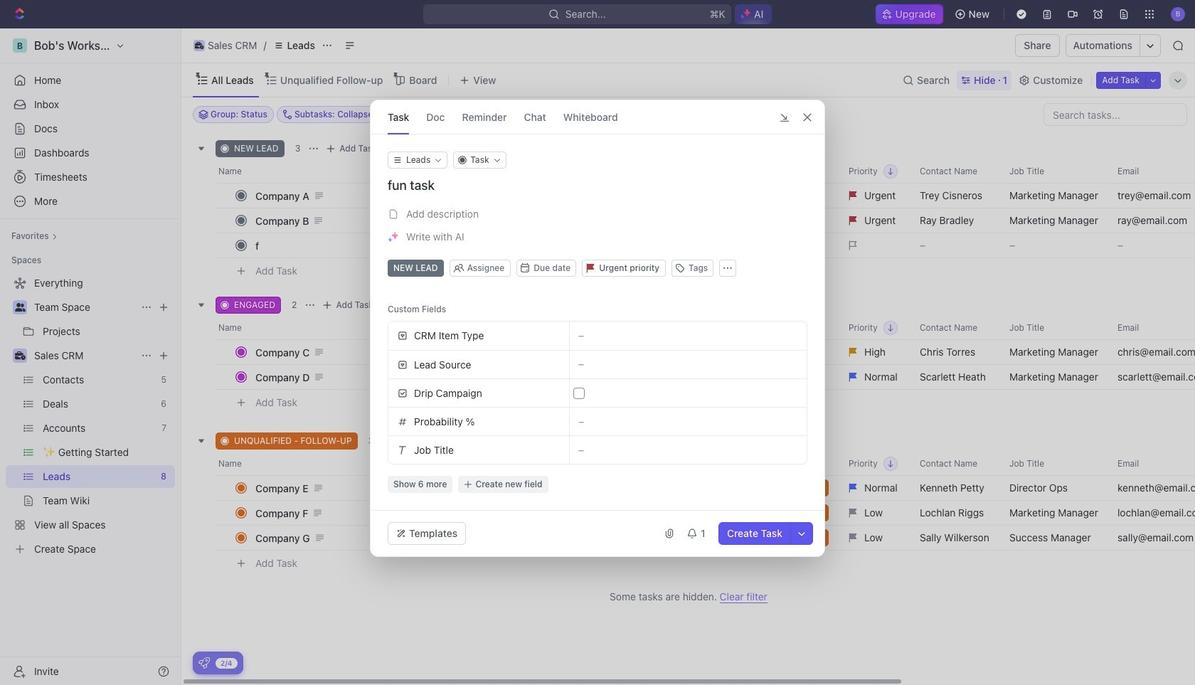 Task type: vqa. For each thing, say whether or not it's contained in the screenshot.
new button
no



Task type: locate. For each thing, give the bounding box(es) containing it.
Search tasks... text field
[[1045, 104, 1187, 125]]

none checkbox inside custom fields element
[[574, 388, 585, 399]]

onboarding checklist button image
[[199, 657, 210, 669]]

None checkbox
[[574, 388, 585, 399]]

Set value for Probability % Custom Field text field
[[570, 408, 807, 435]]

tree
[[6, 272, 175, 561]]

dialog
[[370, 100, 825, 557]]



Task type: describe. For each thing, give the bounding box(es) containing it.
tree inside sidebar navigation
[[6, 272, 175, 561]]

Task Name text field
[[388, 177, 810, 194]]

business time image
[[15, 352, 25, 360]]

sidebar navigation
[[0, 28, 181, 685]]

onboarding checklist button element
[[199, 657, 210, 669]]

user group image
[[15, 303, 25, 312]]

custom fields element
[[388, 321, 808, 493]]

business time image
[[195, 42, 204, 49]]



